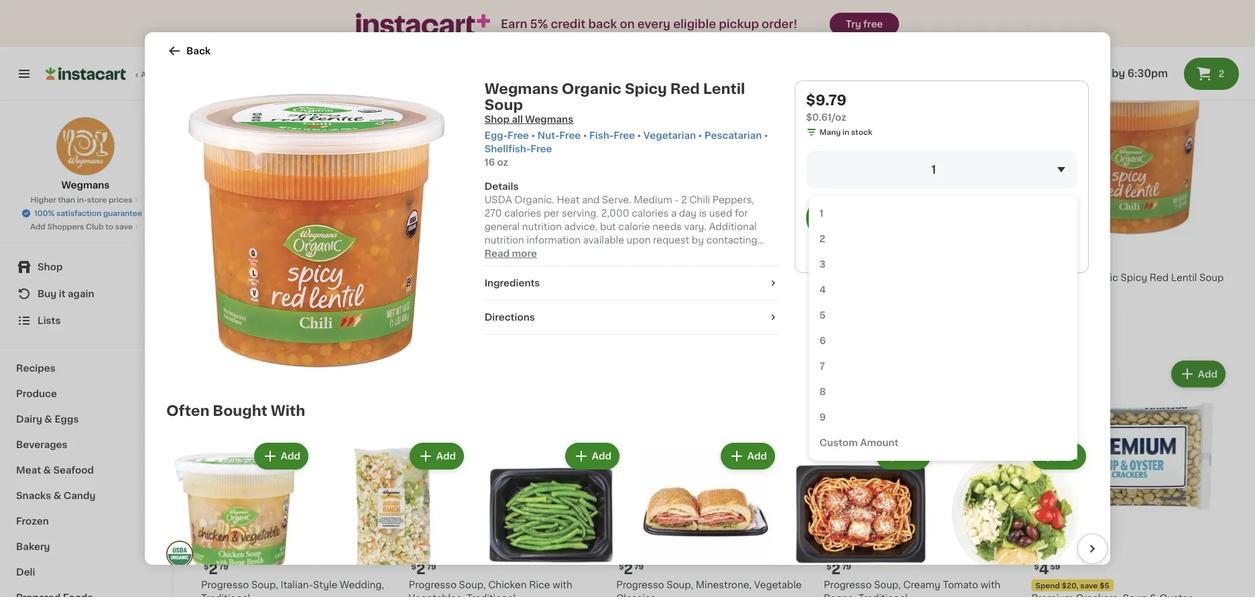 Task type: locate. For each thing, give the bounding box(es) containing it.
tomato
[[943, 580, 979, 589]]

1 • from the left
[[532, 131, 536, 140]]

2 $ 2 79 from the left
[[412, 562, 436, 576]]

1500
[[603, 249, 627, 258]]

& left "eggs"
[[44, 415, 52, 424]]

dairy & eggs link
[[8, 407, 163, 432]]

campbell's down 3 at the top of the page
[[824, 273, 877, 282]]

save down guarantee
[[115, 223, 133, 230]]

0 horizontal spatial by
[[692, 235, 704, 245]]

nutrition down per
[[522, 222, 562, 231]]

traditional inside "progresso soup, italian-style wedding, traditional"
[[201, 593, 250, 597]]

0 vertical spatial style
[[288, 273, 312, 282]]

4 left 59
[[1040, 562, 1050, 576]]

minestrone,
[[696, 580, 752, 589]]

2 vertical spatial 1
[[624, 255, 630, 269]]

• left vegetarian
[[638, 131, 642, 140]]

dumplings
[[925, 286, 976, 296]]

creamy left the tomato
[[904, 580, 941, 589]]

0 horizontal spatial shop
[[38, 262, 63, 272]]

soup, inside progresso soup, creamy tomato with penne, traditional
[[875, 580, 901, 589]]

1 vertical spatial by
[[692, 235, 704, 245]]

1 calories from the left
[[505, 209, 542, 218]]

avenue,
[[664, 249, 702, 258]]

fish-
[[590, 131, 614, 140]]

chicken down wegmans,
[[561, 273, 599, 282]]

wegmans for wegmans
[[61, 180, 110, 190]]

1 horizontal spatial style
[[313, 580, 338, 589]]

organic up fish-
[[562, 82, 622, 96]]

1 vertical spatial to
[[1051, 251, 1061, 261]]

•
[[532, 131, 536, 140], [583, 131, 587, 140], [638, 131, 642, 140], [699, 131, 703, 140], [765, 131, 768, 140]]

$ left 09
[[412, 256, 417, 263]]

traditional inside progresso soup, creamy tomato with penne, traditional
[[859, 593, 908, 597]]

progresso inside "progresso soup, italian-style wedding, traditional"
[[201, 580, 249, 589]]

read more
[[485, 249, 537, 258]]

with inside "lipton soup secrets soup mix, with real chicken broth, extra noodle"
[[763, 286, 785, 296]]

1 vertical spatial spicy
[[1121, 273, 1148, 282]]

1 horizontal spatial shop
[[485, 115, 510, 124]]

snacks
[[16, 491, 51, 500]]

800-
[[526, 262, 549, 272]]

beverages link
[[8, 432, 163, 457]]

is
[[699, 209, 707, 218]]

shoppers
[[47, 223, 84, 230]]

0 vertical spatial nutrition
[[522, 222, 562, 231]]

1 horizontal spatial and
[[905, 286, 923, 296]]

$ 2 79 up classics
[[619, 562, 644, 576]]

$ 2 79 up vegetables,
[[412, 562, 436, 576]]

$ up classics
[[619, 563, 624, 570]]

list box
[[809, 195, 1078, 461]]

organic inside wegmans organic spicy red lentil soup shop all wegmans egg-free • nut-free • fish-free • vegetarian • pescatarian • shellfish-free 16 oz
[[562, 82, 622, 96]]

1 vertical spatial with
[[271, 403, 305, 418]]

spicy down $9.79 element in the top right of the page
[[1121, 273, 1148, 282]]

0 vertical spatial with
[[763, 286, 785, 296]]

with right rice
[[553, 580, 573, 589]]

0 vertical spatial shop
[[485, 115, 510, 124]]

ready by 6:30pm
[[1077, 69, 1169, 78]]

style left 'wedding,'
[[313, 580, 338, 589]]

creamy
[[824, 286, 862, 296], [904, 580, 941, 589]]

0 horizontal spatial creamy
[[824, 286, 862, 296]]

1 vertical spatial style
[[313, 580, 338, 589]]

usda
[[485, 195, 512, 205]]

soup inside pacific foods organic cream of chicken condensed soup 10.5 oz
[[466, 286, 491, 296]]

• right vegetarian
[[699, 131, 703, 140]]

campbell's
[[201, 273, 254, 282], [824, 273, 877, 282]]

1 vertical spatial lentil
[[1172, 273, 1198, 282]]

100% satisfaction guarantee button
[[21, 205, 150, 219]]

snacks & candy
[[16, 491, 96, 500]]

$ 2 79 for progresso soup, italian-style wedding, traditional
[[204, 562, 229, 576]]

4 left 09
[[417, 255, 427, 269]]

beverages
[[16, 440, 67, 449]]

instacart logo image
[[46, 66, 126, 82]]

progresso inside progresso soup, creamy tomato with penne, traditional
[[824, 580, 872, 589]]

satisfaction
[[56, 210, 101, 217]]

0 vertical spatial &
[[44, 415, 52, 424]]

by right ready
[[1112, 69, 1126, 78]]

reg.
[[647, 259, 666, 269]]

1 horizontal spatial campbell's
[[824, 273, 877, 282]]

2 horizontal spatial oz
[[497, 158, 509, 167]]

1 horizontal spatial spicy
[[1121, 273, 1148, 282]]

bakery
[[16, 542, 50, 551]]

oz inside pacific foods organic cream of chicken condensed soup 10.5 oz
[[426, 299, 435, 307]]

4 $ 2 79 from the left
[[827, 562, 852, 576]]

• left fish-
[[583, 131, 587, 140]]

save left $5
[[1081, 581, 1099, 589]]

0 vertical spatial and
[[582, 195, 600, 205]]

1 traditional from the left
[[201, 593, 250, 597]]

extra
[[688, 300, 712, 309]]

organic
[[562, 82, 622, 96], [410, 240, 441, 248], [475, 273, 512, 282], [1081, 273, 1119, 282]]

2 inside 2 button
[[1219, 69, 1225, 78]]

• right "pescatarian"
[[765, 131, 768, 140]]

reg. $2.59
[[647, 259, 696, 269]]

1 vertical spatial nutrition
[[485, 235, 524, 245]]

8
[[820, 387, 826, 396]]

1
[[932, 164, 937, 175], [820, 209, 824, 218], [624, 255, 630, 269]]

shop up "egg-" on the left top of the page
[[485, 115, 510, 124]]

to left list
[[1051, 251, 1061, 261]]

add
[[1199, 62, 1218, 72], [30, 223, 46, 230], [1029, 251, 1049, 261], [368, 369, 387, 379], [1199, 369, 1218, 379], [281, 451, 301, 461], [437, 451, 456, 461], [592, 451, 612, 461], [748, 451, 767, 461], [903, 451, 923, 461], [1059, 451, 1079, 461]]

with for progresso soup, chicken rice with vegetables, traditional
[[553, 580, 573, 589]]

0 horizontal spatial lentil
[[704, 82, 745, 96]]

& right meat
[[43, 466, 51, 475]]

sponsored badge image
[[1032, 17, 1073, 25], [201, 325, 242, 333], [409, 325, 449, 333]]

oz for 4
[[426, 299, 435, 307]]

campbell's for england,
[[201, 273, 254, 282]]

wegmans up higher than in-store prices link
[[61, 180, 110, 190]]

0 horizontal spatial campbell's
[[201, 273, 254, 282]]

• left nut-
[[532, 131, 536, 140]]

many in stock
[[838, 4, 891, 12], [215, 18, 268, 25], [820, 128, 873, 136], [1045, 299, 1098, 307], [215, 313, 268, 320]]

organic down $9.79 element in the top right of the page
[[1081, 273, 1119, 282]]

all
[[141, 71, 150, 78]]

serving.
[[562, 209, 599, 218]]

2 progresso from the left
[[409, 580, 457, 589]]

with right the tomato
[[981, 580, 1001, 589]]

79 up vegetables,
[[427, 563, 436, 570]]

1 campbell's from the left
[[201, 273, 254, 282]]

chunky®
[[918, 273, 960, 282]]

79 right item badge icon
[[219, 563, 229, 570]]

1 horizontal spatial creamy
[[904, 580, 941, 589]]

nutrition down general
[[485, 235, 524, 245]]

$ up "penne,"
[[827, 563, 832, 570]]

4 for spend $20, save $5
[[1040, 562, 1050, 576]]

spend
[[1036, 581, 1061, 589]]

and down chunky at the top right of page
[[905, 286, 923, 296]]

free down nut-
[[531, 144, 552, 154]]

1 79 from the left
[[219, 563, 229, 570]]

1 $ 2 79 from the left
[[204, 562, 229, 576]]

rochester,
[[704, 249, 755, 258]]

79 up "penne,"
[[842, 563, 852, 570]]

& for snacks
[[53, 491, 61, 500]]

by inside ready by 6:30pm 'link'
[[1112, 69, 1126, 78]]

all stores
[[141, 71, 176, 78]]

vegetarian
[[644, 131, 696, 140]]

79 for progresso soup, italian-style wedding, traditional
[[219, 563, 229, 570]]

earn 5% credit back on every eligible pickup order!
[[501, 18, 798, 30]]

0 vertical spatial save
[[115, 223, 133, 230]]

0 horizontal spatial many in stock button
[[201, 0, 398, 30]]

list box containing 1
[[809, 195, 1078, 461]]

style inside campbell's home style soup, new england, clam chowder 16.3 oz
[[288, 273, 312, 282]]

&
[[44, 415, 52, 424], [43, 466, 51, 475], [53, 491, 61, 500]]

oz down the england,
[[218, 299, 227, 307]]

traditional inside progresso soup, chicken rice with vegetables, traditional
[[467, 593, 516, 597]]

wegmans organic spicy red lentil soup shop all wegmans egg-free • nut-free • fish-free • vegetarian • pescatarian • shellfish-free 16 oz
[[485, 82, 768, 167]]

3 $ 2 79 from the left
[[619, 562, 644, 576]]

buy it again
[[38, 289, 94, 299]]

1 vertical spatial 1
[[820, 209, 824, 218]]

1 horizontal spatial to
[[1051, 251, 1061, 261]]

spicy inside wegmans organic spicy red lentil soup shop all wegmans egg-free • nut-free • fish-free • vegetarian • pescatarian • shellfish-free 16 oz
[[625, 82, 667, 96]]

2 with from the left
[[981, 580, 1001, 589]]

soup
[[485, 98, 523, 112], [1200, 273, 1224, 282], [466, 286, 491, 296], [649, 286, 673, 296], [714, 286, 739, 296], [978, 286, 1003, 296]]

with right bought
[[271, 403, 305, 418]]

soup, inside progresso soup, minestrone, vegetable classics
[[667, 580, 694, 589]]

1 horizontal spatial lentil
[[1172, 273, 1198, 282]]

soup,
[[314, 273, 341, 282], [962, 273, 989, 282], [252, 580, 278, 589], [459, 580, 486, 589], [667, 580, 694, 589], [875, 580, 901, 589]]

red inside wegmans organic spicy red lentil soup shop all wegmans egg-free • nut-free • fish-free • vegetarian • pescatarian • shellfish-free 16 oz
[[671, 82, 700, 96]]

by inside usda organic. heat and serve. medium - 2 chili peppers, 270 calories per serving. 2,000 calories a day is used for general nutrition advice, but calorie needs vary. additional nutrition information available upon request by contacting wegmans food markets, 1500 brooks avenue, rochester, ny 14624, 1-800-wegmans, comments@wegmans.com.
[[692, 235, 704, 245]]

with inside progresso soup, chicken rice with vegetables, traditional
[[553, 580, 573, 589]]

red
[[671, 82, 700, 96], [1150, 273, 1169, 282]]

wegmans up 14624,
[[485, 249, 532, 258]]

$ 2 79 up "penne,"
[[827, 562, 852, 576]]

with for progresso soup, creamy tomato with penne, traditional
[[981, 580, 1001, 589]]

calories down medium
[[632, 209, 669, 218]]

$20,
[[1062, 581, 1079, 589]]

with right mix, on the top right of the page
[[763, 286, 785, 296]]

$ 2 79 right item badge icon
[[204, 562, 229, 576]]

3 progresso from the left
[[617, 580, 665, 589]]

0 horizontal spatial and
[[582, 195, 600, 205]]

brooks
[[629, 249, 662, 258]]

3 traditional from the left
[[859, 593, 908, 597]]

shop up the buy
[[38, 262, 63, 272]]

0 horizontal spatial oz
[[218, 299, 227, 307]]

to right club
[[106, 223, 113, 230]]

prices
[[109, 196, 132, 204]]

style up 'chowder'
[[288, 273, 312, 282]]

1 horizontal spatial many in stock button
[[824, 0, 1021, 16]]

0 horizontal spatial 1
[[624, 255, 630, 269]]

with inside progresso soup, creamy tomato with penne, traditional
[[981, 580, 1001, 589]]

pacific foods organic cream of chicken condensed soup 10.5 oz
[[409, 273, 599, 307]]

7
[[820, 362, 826, 371]]

4 for pacific foods organic cream of chicken condensed soup
[[417, 255, 427, 269]]

$ left 89
[[204, 256, 209, 263]]

79 up classics
[[635, 563, 644, 570]]

1 field
[[807, 151, 1078, 188]]

soup, for progresso soup, minestrone, vegetable classics
[[667, 580, 694, 589]]

0 vertical spatial lentil
[[704, 82, 745, 96]]

4 • from the left
[[699, 131, 703, 140]]

by down the vary.
[[692, 235, 704, 245]]

$ inside "$ 4 09"
[[412, 256, 417, 263]]

$ left 59
[[1035, 563, 1040, 570]]

progresso inside progresso soup, chicken rice with vegetables, traditional
[[409, 580, 457, 589]]

2
[[1219, 69, 1225, 78], [682, 195, 687, 205], [820, 234, 826, 244], [209, 255, 218, 269], [209, 562, 218, 576], [417, 562, 426, 576], [624, 562, 633, 576], [832, 562, 841, 576]]

0 horizontal spatial traditional
[[201, 593, 250, 597]]

progresso for progresso soup, chicken rice with vegetables, traditional
[[409, 580, 457, 589]]

2 vertical spatial 4
[[1040, 562, 1050, 576]]

2 many in stock button from the left
[[824, 0, 1021, 16]]

1 vertical spatial &
[[43, 466, 51, 475]]

red up vegetarian
[[671, 82, 700, 96]]

1 vertical spatial creamy
[[904, 580, 941, 589]]

soup, for progresso soup, creamy tomato with penne, traditional
[[875, 580, 901, 589]]

often bought with
[[166, 403, 305, 418]]

$ for progresso soup, italian-style wedding, traditional
[[204, 563, 209, 570]]

back
[[589, 18, 617, 30]]

1 horizontal spatial by
[[1112, 69, 1126, 78]]

1 horizontal spatial save
[[1081, 581, 1099, 589]]

2 horizontal spatial 4
[[1040, 562, 1050, 576]]

free left vegetarian
[[614, 131, 635, 140]]

wegmans organic spicy red lentil soup image
[[177, 91, 456, 370]]

0 horizontal spatial red
[[671, 82, 700, 96]]

oz right 16
[[497, 158, 509, 167]]

nut-
[[538, 131, 560, 140]]

1 horizontal spatial traditional
[[467, 593, 516, 597]]

chicken inside "lipton soup secrets soup mix, with real chicken broth, extra noodle"
[[617, 300, 655, 309]]

2 79 from the left
[[427, 563, 436, 570]]

campbell's up the england,
[[201, 273, 254, 282]]

style
[[288, 273, 312, 282], [313, 580, 338, 589]]

0 vertical spatial 1
[[932, 164, 937, 175]]

campbell's inside campbell's home style soup, new england, clam chowder 16.3 oz
[[201, 273, 254, 282]]

chicken down chunky at the top right of page
[[864, 286, 902, 296]]

recipes
[[16, 364, 56, 373]]

lentil down $9.79 element in the top right of the page
[[1172, 273, 1198, 282]]

2 campbell's from the left
[[824, 273, 877, 282]]

foods
[[443, 273, 473, 282]]

ingredients
[[485, 278, 540, 288]]

new
[[343, 273, 365, 282]]

wegmans inside usda organic. heat and serve. medium - 2 chili peppers, 270 calories per serving. 2,000 calories a day is used for general nutrition advice, but calorie needs vary. additional nutrition information available upon request by contacting wegmans food markets, 1500 brooks avenue, rochester, ny 14624, 1-800-wegmans, comments@wegmans.com.
[[485, 249, 532, 258]]

egg-
[[485, 131, 508, 140]]

vary.
[[685, 222, 707, 231]]

oz inside campbell's home style soup, new england, clam chowder 16.3 oz
[[218, 299, 227, 307]]

1 horizontal spatial sponsored badge image
[[409, 325, 449, 333]]

1 progresso from the left
[[201, 580, 249, 589]]

higher
[[31, 196, 56, 204]]

chicken inside pacific foods organic cream of chicken condensed soup 10.5 oz
[[561, 273, 599, 282]]

4 79 from the left
[[842, 563, 852, 570]]

wegmans down add to list
[[1032, 273, 1079, 282]]

campbell's inside campbell's chunky chunky® soup, creamy chicken and dumplings soup
[[824, 273, 877, 282]]

lentil for wegmans organic spicy red lentil soup shop all wegmans egg-free • nut-free • fish-free • vegetarian • pescatarian • shellfish-free 16 oz
[[704, 82, 745, 96]]

rice
[[529, 580, 550, 589]]

lentil inside wegmans organic spicy red lentil soup shop all wegmans egg-free • nut-free • fish-free • vegetarian • pescatarian • shellfish-free 16 oz
[[704, 82, 745, 96]]

creamy up 5
[[824, 286, 862, 296]]

$ right item badge icon
[[204, 563, 209, 570]]

2 traditional from the left
[[467, 593, 516, 597]]

4 progresso from the left
[[824, 580, 872, 589]]

red down $9.79 element in the top right of the page
[[1150, 273, 1169, 282]]

4
[[417, 255, 427, 269], [820, 285, 826, 294], [1040, 562, 1050, 576]]

spicy up vegetarian
[[625, 82, 667, 96]]

1 horizontal spatial calories
[[632, 209, 669, 218]]

0 horizontal spatial 4
[[417, 255, 427, 269]]

$ 2 89
[[204, 255, 229, 269]]

soup, inside progresso soup, chicken rice with vegetables, traditional
[[459, 580, 486, 589]]

custom
[[820, 438, 858, 447]]

0 horizontal spatial style
[[288, 273, 312, 282]]

$ up vegetables,
[[412, 563, 417, 570]]

0 vertical spatial spicy
[[625, 82, 667, 96]]

2 horizontal spatial traditional
[[859, 593, 908, 597]]

1 vertical spatial 4
[[820, 285, 826, 294]]

2 horizontal spatial 1
[[932, 164, 937, 175]]

None search field
[[192, 55, 674, 93]]

& for meat
[[43, 466, 51, 475]]

campbell's for chicken
[[824, 273, 877, 282]]

nutrition
[[522, 222, 562, 231], [485, 235, 524, 245]]

credit
[[551, 18, 586, 30]]

0 vertical spatial red
[[671, 82, 700, 96]]

soup, inside "progresso soup, italian-style wedding, traditional"
[[252, 580, 278, 589]]

sponsored badge image for 4
[[409, 325, 449, 333]]

0 horizontal spatial sponsored badge image
[[201, 325, 242, 333]]

wegmans for wegmans organic spicy red lentil soup shop all wegmans egg-free • nut-free • fish-free • vegetarian • pescatarian • shellfish-free 16 oz
[[485, 82, 559, 96]]

with
[[553, 580, 573, 589], [981, 580, 1001, 589]]

1 vertical spatial red
[[1150, 273, 1169, 282]]

$ 2 79 for progresso soup, minestrone, vegetable classics
[[619, 562, 644, 576]]

2 inside 1 2 3 4 5 6 7 8 9 custom amount
[[820, 234, 826, 244]]

0 horizontal spatial calories
[[505, 209, 542, 218]]

1 horizontal spatial red
[[1150, 273, 1169, 282]]

again
[[68, 289, 94, 299]]

1 horizontal spatial with
[[981, 580, 1001, 589]]

buy
[[38, 289, 57, 299]]

free down wegmans
[[560, 131, 581, 140]]

1 with from the left
[[553, 580, 573, 589]]

0 horizontal spatial spicy
[[625, 82, 667, 96]]

chicken left rice
[[488, 580, 527, 589]]

wegmans up all
[[485, 82, 559, 96]]

$ inside $ 2 89
[[204, 256, 209, 263]]

1-
[[518, 262, 526, 272]]

calories
[[505, 209, 542, 218], [632, 209, 669, 218]]

1 horizontal spatial oz
[[426, 299, 435, 307]]

calories down organic.
[[505, 209, 542, 218]]

0 vertical spatial by
[[1112, 69, 1126, 78]]

free down all
[[508, 131, 529, 140]]

1 horizontal spatial 1
[[820, 209, 824, 218]]

lentil up "pescatarian"
[[704, 82, 745, 96]]

5%
[[530, 18, 548, 30]]

2 vertical spatial &
[[53, 491, 61, 500]]

seafood
[[53, 466, 94, 475]]

1 inside "field"
[[932, 164, 937, 175]]

product group
[[201, 51, 398, 337], [409, 51, 606, 337], [1032, 51, 1229, 311], [201, 358, 398, 597], [617, 358, 814, 597], [1032, 358, 1229, 597], [166, 440, 311, 597], [322, 440, 467, 597], [478, 440, 623, 597], [633, 440, 778, 597], [789, 440, 934, 597], [944, 440, 1089, 597]]

3 79 from the left
[[635, 563, 644, 570]]

1 horizontal spatial with
[[763, 286, 785, 296]]

campbell's home style soup, new england, clam chowder 16.3 oz
[[201, 273, 365, 307]]

progresso inside progresso soup, minestrone, vegetable classics
[[617, 580, 665, 589]]

& for dairy
[[44, 415, 52, 424]]

$ inside $ 4 59
[[1035, 563, 1040, 570]]

$2.59
[[668, 259, 696, 269]]

0 horizontal spatial with
[[553, 580, 573, 589]]

& left "candy"
[[53, 491, 61, 500]]

oz down "condensed" on the top of the page
[[426, 299, 435, 307]]

4 up 5
[[820, 285, 826, 294]]

traditional for vegetables,
[[467, 593, 516, 597]]

and up serving.
[[582, 195, 600, 205]]

0 vertical spatial 4
[[417, 255, 427, 269]]

$ for spend $20, save $5
[[1035, 563, 1040, 570]]

lists
[[38, 316, 61, 325]]

produce
[[16, 389, 57, 398]]

0 vertical spatial creamy
[[824, 286, 862, 296]]

organic down 14624,
[[475, 273, 512, 282]]

1 horizontal spatial 4
[[820, 285, 826, 294]]

0 vertical spatial to
[[106, 223, 113, 230]]

3
[[820, 260, 826, 269]]

1 vertical spatial and
[[905, 286, 923, 296]]

$ 2 79
[[204, 562, 229, 576], [412, 562, 436, 576], [619, 562, 644, 576], [827, 562, 852, 576]]

chicken up directions button
[[617, 300, 655, 309]]

wegmans inside wegmans organic spicy red lentil soup shop all wegmans egg-free • nut-free • fish-free • vegetarian • pescatarian • shellfish-free 16 oz
[[485, 82, 559, 96]]



Task type: vqa. For each thing, say whether or not it's contained in the screenshot.
Sweepstakes
no



Task type: describe. For each thing, give the bounding box(es) containing it.
higher than in-store prices
[[31, 196, 132, 204]]

often
[[166, 403, 210, 418]]

oz inside wegmans organic spicy red lentil soup shop all wegmans egg-free • nut-free • fish-free • vegetarian • pescatarian • shellfish-free 16 oz
[[497, 158, 509, 167]]

add inside button
[[1029, 251, 1049, 261]]

lists link
[[8, 307, 163, 334]]

all stores link
[[46, 55, 177, 93]]

recipes link
[[8, 356, 163, 381]]

2 inside usda organic. heat and serve. medium - 2 chili peppers, 270 calories per serving. 2,000 calories a day is used for general nutrition advice, but calorie needs vary. additional nutrition information available upon request by contacting wegmans food markets, 1500 brooks avenue, rochester, ny 14624, 1-800-wegmans, comments@wegmans.com.
[[682, 195, 687, 205]]

but
[[600, 222, 616, 231]]

16
[[485, 158, 495, 167]]

0 horizontal spatial with
[[271, 403, 305, 418]]

2 • from the left
[[583, 131, 587, 140]]

chicken inside progresso soup, chicken rice with vegetables, traditional
[[488, 580, 527, 589]]

progresso for progresso soup, italian-style wedding, traditional
[[201, 580, 249, 589]]

clam
[[244, 286, 269, 296]]

creamy inside progresso soup, creamy tomato with penne, traditional
[[904, 580, 941, 589]]

2 calories from the left
[[632, 209, 669, 218]]

progresso soup, chicken rice with vegetables, traditional
[[409, 580, 573, 597]]

$ for progresso soup, minestrone, vegetable classics
[[619, 563, 624, 570]]

england,
[[201, 286, 242, 296]]

style inside "progresso soup, italian-style wedding, traditional"
[[313, 580, 338, 589]]

try free
[[846, 19, 884, 29]]

vegetable
[[754, 580, 802, 589]]

soup, for progresso soup, chicken rice with vegetables, traditional
[[459, 580, 486, 589]]

sponsored badge image for 2
[[201, 325, 242, 333]]

soup, inside campbell's home style soup, new england, clam chowder 16.3 oz
[[314, 273, 341, 282]]

progresso for progresso soup, creamy tomato with penne, traditional
[[824, 580, 872, 589]]

09
[[428, 256, 438, 263]]

chili
[[690, 195, 710, 205]]

$0.61/oz
[[807, 113, 847, 122]]

wegmans,
[[549, 262, 605, 272]]

79 for progresso soup, chicken rice with vegetables, traditional
[[427, 563, 436, 570]]

$9.79 $0.61/oz
[[807, 93, 847, 122]]

-
[[675, 195, 679, 205]]

with loyalty card price $1.99. original price $2.59. element
[[617, 253, 814, 271]]

comments@wegmans.com.
[[607, 262, 740, 272]]

$ 2 79 for progresso soup, creamy tomato with penne, traditional
[[827, 562, 852, 576]]

eggs
[[55, 415, 79, 424]]

1 2 3 4 5 6 7 8 9 custom amount
[[820, 209, 899, 447]]

to inside button
[[1051, 251, 1061, 261]]

day
[[679, 209, 697, 218]]

100% satisfaction guarantee
[[34, 210, 142, 217]]

order!
[[762, 18, 798, 30]]

traditional for penne,
[[859, 593, 908, 597]]

for
[[735, 209, 748, 218]]

$ for progresso soup, creamy tomato with penne, traditional
[[827, 563, 832, 570]]

list
[[1063, 251, 1078, 261]]

wegmans organic spicy red lentil soup
[[1032, 273, 1224, 282]]

pacific
[[409, 273, 441, 282]]

contacting
[[707, 235, 758, 245]]

food
[[534, 249, 558, 258]]

per
[[544, 209, 560, 218]]

$ 2 79 for progresso soup, chicken rice with vegetables, traditional
[[412, 562, 436, 576]]

organic inside pacific foods organic cream of chicken condensed soup 10.5 oz
[[475, 273, 512, 282]]

express icon image
[[356, 13, 490, 35]]

chowder
[[271, 286, 314, 296]]

meat & seafood link
[[8, 457, 163, 483]]

of
[[549, 273, 558, 282]]

$ for campbell's home style soup, new england, clam chowder
[[204, 256, 209, 263]]

broth,
[[658, 300, 686, 309]]

free
[[864, 19, 884, 29]]

1 many in stock button from the left
[[201, 0, 398, 30]]

item badge image
[[166, 541, 193, 568]]

it
[[59, 289, 65, 299]]

real
[[787, 286, 808, 296]]

organic.
[[515, 195, 555, 205]]

wegmans
[[525, 115, 574, 124]]

0 horizontal spatial save
[[115, 223, 133, 230]]

dairy & eggs
[[16, 415, 79, 424]]

79 for progresso soup, creamy tomato with penne, traditional
[[842, 563, 852, 570]]

creamy inside campbell's chunky chunky® soup, creamy chicken and dumplings soup
[[824, 286, 862, 296]]

deli
[[16, 568, 35, 577]]

progresso soup, creamy tomato with penne, traditional
[[824, 580, 1001, 597]]

chicken inside campbell's chunky chunky® soup, creamy chicken and dumplings soup
[[864, 286, 902, 296]]

and inside campbell's chunky chunky® soup, creamy chicken and dumplings soup
[[905, 286, 923, 296]]

pickup
[[719, 18, 759, 30]]

progresso soup, italian-style wedding, traditional
[[201, 580, 384, 597]]

ready
[[1077, 69, 1110, 78]]

stores
[[152, 71, 176, 78]]

4 inside 1 2 3 4 5 6 7 8 9 custom amount
[[820, 285, 826, 294]]

guarantee
[[103, 210, 142, 217]]

red for wegmans organic spicy red lentil soup shop all wegmans egg-free • nut-free • fish-free • vegetarian • pescatarian • shellfish-free 16 oz
[[671, 82, 700, 96]]

79 for progresso soup, minestrone, vegetable classics
[[635, 563, 644, 570]]

2 horizontal spatial sponsored badge image
[[1032, 17, 1073, 25]]

soup inside wegmans organic spicy red lentil soup shop all wegmans egg-free • nut-free • fish-free • vegetarian • pescatarian • shellfish-free 16 oz
[[485, 98, 523, 112]]

lentil for wegmans organic spicy red lentil soup
[[1172, 273, 1198, 282]]

6
[[820, 336, 826, 345]]

more
[[512, 249, 537, 258]]

bakery link
[[8, 534, 163, 559]]

wegmans logo image
[[56, 117, 115, 176]]

spicy for wegmans organic spicy red lentil soup
[[1121, 273, 1148, 282]]

service type group
[[691, 60, 876, 87]]

soup inside campbell's chunky chunky® soup, creamy chicken and dumplings soup
[[978, 286, 1003, 296]]

shop inside wegmans organic spicy red lentil soup shop all wegmans egg-free • nut-free • fish-free • vegetarian • pescatarian • shellfish-free 16 oz
[[485, 115, 510, 124]]

than
[[58, 196, 75, 204]]

add to list
[[1029, 251, 1078, 261]]

wegmans for wegmans organic spicy red lentil soup
[[1032, 273, 1079, 282]]

9
[[820, 413, 826, 422]]

6:30pm
[[1128, 69, 1169, 78]]

frozen
[[16, 517, 49, 526]]

spend $20, save $5
[[1036, 581, 1110, 589]]

5 • from the left
[[765, 131, 768, 140]]

progresso for progresso soup, minestrone, vegetable classics
[[617, 580, 665, 589]]

home
[[257, 273, 285, 282]]

shellfish-
[[485, 144, 531, 154]]

ingredients button
[[485, 276, 779, 290]]

in-
[[77, 196, 87, 204]]

soup, for progresso soup, italian-style wedding, traditional
[[252, 580, 278, 589]]

270
[[485, 209, 502, 218]]

$ 4 59
[[1035, 562, 1061, 576]]

$9.79 element
[[1032, 253, 1229, 271]]

organic up 09
[[410, 240, 441, 248]]

available
[[583, 235, 625, 245]]

0 horizontal spatial to
[[106, 223, 113, 230]]

candy
[[64, 491, 96, 500]]

red for wegmans organic spicy red lentil soup
[[1150, 273, 1169, 282]]

oz for 2
[[218, 299, 227, 307]]

additional
[[709, 222, 757, 231]]

higher than in-store prices link
[[31, 195, 140, 205]]

2 button
[[1185, 58, 1240, 90]]

medium
[[634, 195, 673, 205]]

16.3
[[201, 299, 216, 307]]

and inside usda organic. heat and serve. medium - 2 chili peppers, 270 calories per serving. 2,000 calories a day is used for general nutrition advice, but calorie needs vary. additional nutrition information available upon request by contacting wegmans food markets, 1500 brooks avenue, rochester, ny 14624, 1-800-wegmans, comments@wegmans.com.
[[582, 195, 600, 205]]

spicy for wegmans organic spicy red lentil soup shop all wegmans egg-free • nut-free • fish-free • vegetarian • pescatarian • shellfish-free 16 oz
[[625, 82, 667, 96]]

1 vertical spatial shop
[[38, 262, 63, 272]]

every
[[638, 18, 671, 30]]

amount
[[861, 438, 899, 447]]

vegetables,
[[409, 593, 464, 597]]

general
[[485, 222, 520, 231]]

item carousel region
[[148, 435, 1108, 597]]

$ for progresso soup, chicken rice with vegetables, traditional
[[412, 563, 417, 570]]

1 inside 1 2 3 4 5 6 7 8 9 custom amount
[[820, 209, 824, 218]]

request
[[653, 235, 690, 245]]

3 • from the left
[[638, 131, 642, 140]]

italian-
[[281, 580, 313, 589]]

1 vertical spatial save
[[1081, 581, 1099, 589]]

soup, inside campbell's chunky chunky® soup, creamy chicken and dumplings soup
[[962, 273, 989, 282]]

directions button
[[485, 311, 779, 324]]

$ for pacific foods organic cream of chicken condensed soup
[[412, 256, 417, 263]]

needs
[[653, 222, 682, 231]]



